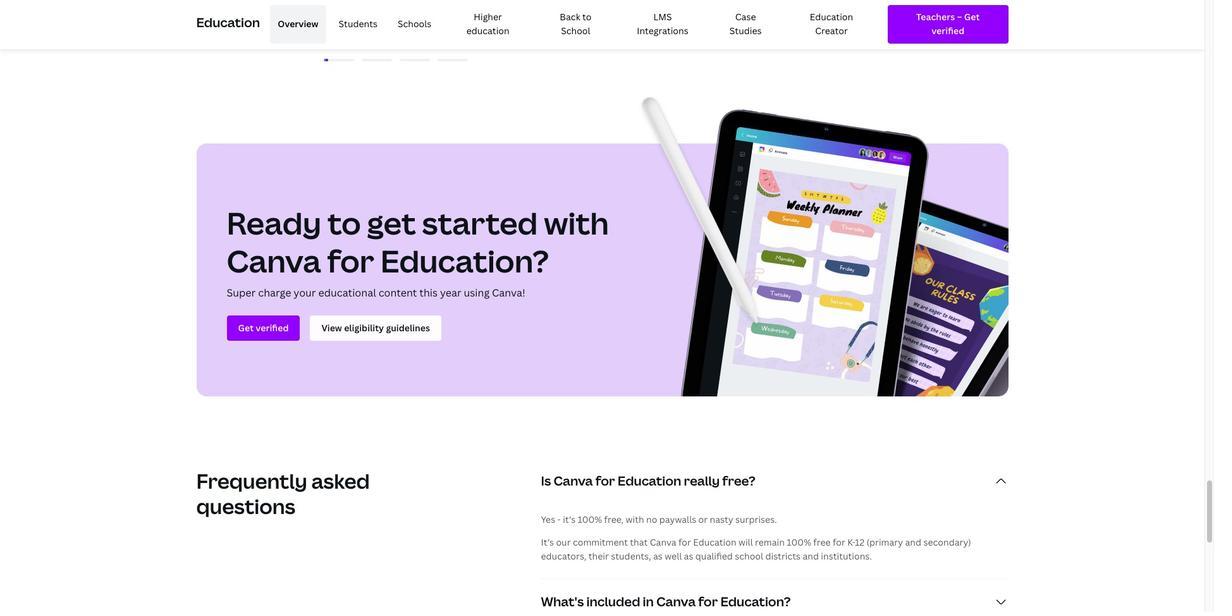 Task type: describe. For each thing, give the bounding box(es) containing it.
teachers – get verified image
[[899, 10, 997, 38]]

to for school
[[582, 11, 592, 23]]

1 vertical spatial and
[[803, 550, 819, 562]]

your
[[294, 286, 316, 300]]

will
[[739, 536, 753, 548]]

education creator link
[[786, 5, 878, 44]]

overview link
[[270, 5, 326, 44]]

1 as from the left
[[653, 550, 663, 562]]

using
[[464, 286, 490, 300]]

12
[[855, 536, 865, 548]]

students link
[[331, 5, 385, 44]]

ready
[[227, 202, 321, 243]]

nasty
[[710, 513, 733, 525]]

free
[[814, 536, 831, 548]]

districts
[[766, 550, 801, 562]]

case studies link
[[711, 5, 780, 44]]

frequently asked questions
[[196, 467, 370, 520]]

their
[[589, 550, 609, 562]]

for left k-
[[833, 536, 846, 548]]

qualified
[[696, 550, 733, 562]]

schools
[[398, 18, 432, 30]]

integrations
[[637, 25, 689, 37]]

well
[[665, 550, 682, 562]]

free,
[[604, 513, 624, 525]]

canva!
[[492, 286, 525, 300]]

schools link
[[390, 5, 439, 44]]

0 horizontal spatial 100%
[[578, 513, 602, 525]]

really
[[684, 472, 720, 489]]

charge
[[258, 286, 291, 300]]

school
[[561, 25, 590, 37]]

it's
[[563, 513, 576, 525]]

2 as from the left
[[684, 550, 693, 562]]

this
[[420, 286, 438, 300]]

ready to get started with canva for education? super charge your educational content this year using canva!
[[227, 202, 609, 300]]

education
[[467, 25, 510, 37]]

yes - it's 100% free, with no paywalls or nasty surprises.
[[541, 513, 777, 525]]

yes
[[541, 513, 555, 525]]

get
[[367, 202, 416, 243]]

frequently
[[196, 467, 307, 494]]

lms integrations
[[637, 11, 689, 37]]

education creator
[[810, 11, 853, 37]]

education inside it's our commitment that canva for education will remain 100% free for k-12 (primary and secondary) educators, their students, as well as qualified school districts and institutions.
[[693, 536, 737, 548]]

what's
[[541, 593, 584, 610]]

educators,
[[541, 550, 587, 562]]

year
[[440, 286, 462, 300]]

canva right "in"
[[657, 593, 696, 610]]

back
[[560, 11, 580, 23]]

menu bar inside education element
[[265, 5, 878, 44]]

(primary
[[867, 536, 903, 548]]

education? inside "ready to get started with canva for education? super charge your educational content this year using canva!"
[[381, 240, 549, 281]]



Task type: vqa. For each thing, say whether or not it's contained in the screenshot.
Page title text box to the left
no



Task type: locate. For each thing, give the bounding box(es) containing it.
1 vertical spatial education?
[[721, 593, 791, 610]]

0 vertical spatial to
[[582, 11, 592, 23]]

0 horizontal spatial education?
[[381, 240, 549, 281]]

what's included in canva for education?
[[541, 593, 791, 610]]

0 horizontal spatial as
[[653, 550, 663, 562]]

100% inside it's our commitment that canva for education will remain 100% free for k-12 (primary and secondary) educators, their students, as well as qualified school districts and institutions.
[[787, 536, 811, 548]]

no
[[646, 513, 657, 525]]

with
[[544, 202, 609, 243], [626, 513, 644, 525]]

to right back
[[582, 11, 592, 23]]

to left get
[[328, 202, 361, 243]]

as right well at the right
[[684, 550, 693, 562]]

education element
[[196, 0, 1008, 49]]

for inside "ready to get started with canva for education? super charge your educational content this year using canva!"
[[327, 240, 374, 281]]

overview
[[278, 18, 318, 30]]

students,
[[611, 550, 651, 562]]

with inside "ready to get started with canva for education? super charge your educational content this year using canva!"
[[544, 202, 609, 243]]

studies
[[730, 25, 762, 37]]

educational
[[318, 286, 376, 300]]

or
[[699, 513, 708, 525]]

it's
[[541, 536, 554, 548]]

canva on tablets image
[[196, 93, 1008, 396]]

case studies
[[730, 11, 762, 37]]

0 vertical spatial education?
[[381, 240, 549, 281]]

is canva for education really free?
[[541, 472, 756, 489]]

education? inside dropdown button
[[721, 593, 791, 610]]

students
[[339, 18, 378, 30]]

it's our commitment that canva for education will remain 100% free for k-12 (primary and secondary) educators, their students, as well as qualified school districts and institutions.
[[541, 536, 971, 562]]

surprises.
[[736, 513, 777, 525]]

0 horizontal spatial and
[[803, 550, 819, 562]]

started
[[422, 202, 538, 243]]

k-
[[848, 536, 855, 548]]

1 horizontal spatial to
[[582, 11, 592, 23]]

1 horizontal spatial education?
[[721, 593, 791, 610]]

0 vertical spatial with
[[544, 202, 609, 243]]

0 horizontal spatial to
[[328, 202, 361, 243]]

what's included in canva for education? button
[[541, 579, 1008, 612]]

higher education
[[467, 11, 510, 37]]

for
[[327, 240, 374, 281], [596, 472, 615, 489], [679, 536, 691, 548], [833, 536, 846, 548], [698, 593, 718, 610]]

0 vertical spatial and
[[905, 536, 922, 548]]

for up free,
[[596, 472, 615, 489]]

higher education link
[[444, 5, 532, 44]]

1 vertical spatial with
[[626, 513, 644, 525]]

canva inside it's our commitment that canva for education will remain 100% free for k-12 (primary and secondary) educators, their students, as well as qualified school districts and institutions.
[[650, 536, 676, 548]]

-
[[558, 513, 561, 525]]

to for get
[[328, 202, 361, 243]]

asked
[[311, 467, 370, 494]]

to
[[582, 11, 592, 23], [328, 202, 361, 243]]

100% up districts
[[787, 536, 811, 548]]

included
[[587, 593, 640, 610]]

1 horizontal spatial with
[[626, 513, 644, 525]]

that
[[630, 536, 648, 548]]

secondary)
[[924, 536, 971, 548]]

remain
[[755, 536, 785, 548]]

education inside dropdown button
[[618, 472, 681, 489]]

canva
[[227, 240, 321, 281], [554, 472, 593, 489], [650, 536, 676, 548], [657, 593, 696, 610]]

paywalls
[[660, 513, 696, 525]]

our
[[556, 536, 571, 548]]

for up well at the right
[[679, 536, 691, 548]]

is
[[541, 472, 551, 489]]

for down qualified
[[698, 593, 718, 610]]

1 horizontal spatial 100%
[[787, 536, 811, 548]]

lms
[[654, 11, 672, 23]]

menu bar containing higher education
[[265, 5, 878, 44]]

free?
[[722, 472, 756, 489]]

canva right is
[[554, 472, 593, 489]]

0 vertical spatial 100%
[[578, 513, 602, 525]]

as left well at the right
[[653, 550, 663, 562]]

education
[[810, 11, 853, 23], [196, 14, 260, 31], [618, 472, 681, 489], [693, 536, 737, 548]]

1 horizontal spatial as
[[684, 550, 693, 562]]

in
[[643, 593, 654, 610]]

case
[[735, 11, 756, 23]]

and
[[905, 536, 922, 548], [803, 550, 819, 562]]

1 vertical spatial 100%
[[787, 536, 811, 548]]

to inside back to school
[[582, 11, 592, 23]]

education? up the using
[[381, 240, 549, 281]]

back to school link
[[537, 5, 615, 44]]

and right (primary
[[905, 536, 922, 548]]

is canva for education really free? button
[[541, 458, 1008, 504]]

to inside "ready to get started with canva for education? super charge your educational content this year using canva!"
[[328, 202, 361, 243]]

back to school
[[560, 11, 592, 37]]

education?
[[381, 240, 549, 281], [721, 593, 791, 610]]

canva up charge
[[227, 240, 321, 281]]

1 horizontal spatial and
[[905, 536, 922, 548]]

100% right it's on the bottom of the page
[[578, 513, 602, 525]]

and down free at the right of page
[[803, 550, 819, 562]]

questions
[[196, 492, 295, 520]]

as
[[653, 550, 663, 562], [684, 550, 693, 562]]

education? down school on the right bottom of the page
[[721, 593, 791, 610]]

menu bar
[[265, 5, 878, 44]]

institutions.
[[821, 550, 872, 562]]

commitment
[[573, 536, 628, 548]]

0 horizontal spatial with
[[544, 202, 609, 243]]

content
[[379, 286, 417, 300]]

1 vertical spatial to
[[328, 202, 361, 243]]

school
[[735, 550, 763, 562]]

canva up well at the right
[[650, 536, 676, 548]]

lms integrations link
[[620, 5, 706, 44]]

100%
[[578, 513, 602, 525], [787, 536, 811, 548]]

canva inside "ready to get started with canva for education? super charge your educational content this year using canva!"
[[227, 240, 321, 281]]

for up educational
[[327, 240, 374, 281]]

creator
[[815, 25, 848, 37]]

higher
[[474, 11, 502, 23]]

super
[[227, 286, 256, 300]]



